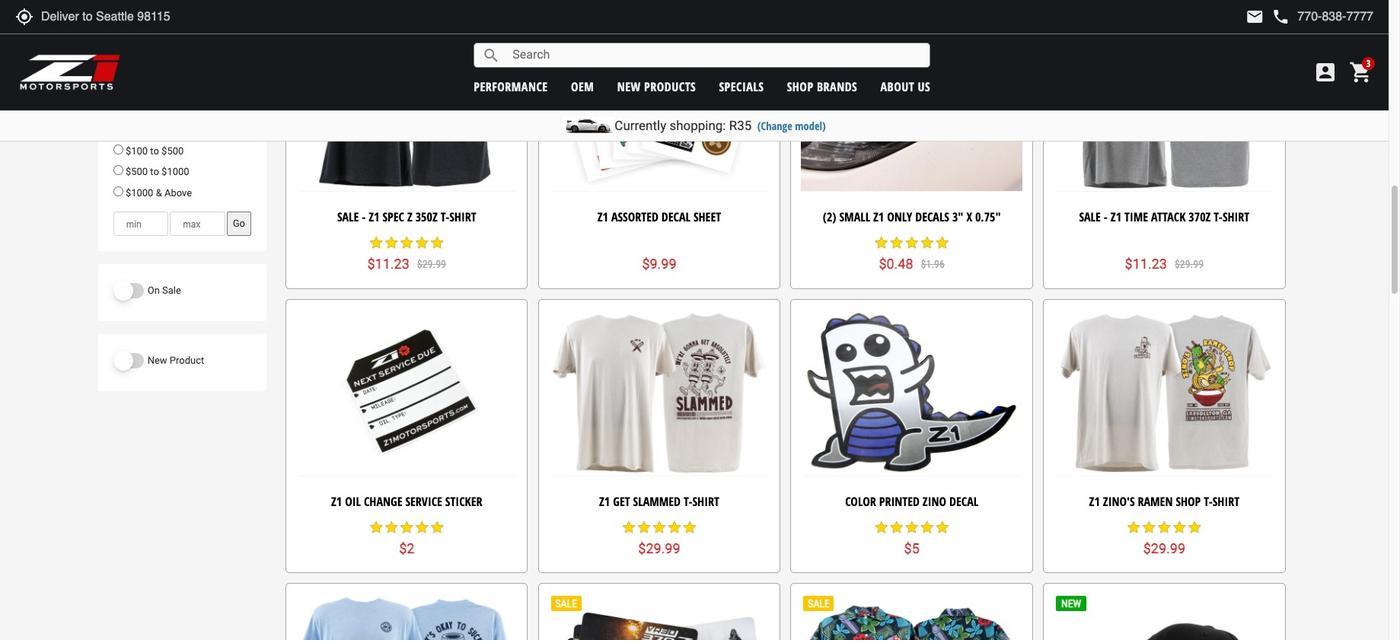 Task type: vqa. For each thing, say whether or not it's contained in the screenshot.
$100 to $500
yes



Task type: describe. For each thing, give the bounding box(es) containing it.
shopping_cart
[[1350, 60, 1374, 85]]

sale - z1 time attack 370z t-shirt
[[1080, 209, 1250, 226]]

z1 left the spec
[[369, 209, 380, 226]]

shirt right 370z
[[1223, 209, 1250, 226]]

- for spec
[[362, 209, 366, 226]]

star star star star star $29.99 for ramen
[[1127, 520, 1203, 557]]

$29.99 inside $11.23 $29.99
[[1175, 258, 1204, 271]]

$9.99
[[642, 256, 677, 272]]

search
[[482, 46, 501, 64]]

new product
[[148, 355, 204, 366]]

small
[[840, 209, 871, 226]]

0 vertical spatial $1000
[[162, 166, 189, 178]]

performance
[[474, 78, 548, 95]]

(change
[[758, 119, 793, 133]]

$100 to $500
[[123, 145, 184, 157]]

$2
[[399, 541, 415, 557]]

time
[[1125, 209, 1149, 226]]

new products link
[[618, 78, 696, 95]]

go
[[233, 218, 245, 229]]

t- right 370z
[[1215, 209, 1223, 226]]

z1 zino's ramen shop t-shirt
[[1090, 493, 1240, 510]]

star star star star star $2
[[369, 520, 445, 557]]

account_box link
[[1310, 60, 1342, 85]]

model)
[[796, 119, 826, 133]]

z1 assorted decal sheet
[[598, 209, 722, 226]]

sale - z1 spec z 350z t-shirt
[[337, 209, 477, 226]]

z1 left oil at the bottom left
[[331, 493, 342, 510]]

service
[[406, 493, 443, 510]]

370z
[[1189, 209, 1212, 226]]

min number field
[[113, 212, 169, 236]]

oem
[[571, 78, 594, 95]]

shirt right ramen
[[1213, 493, 1240, 510]]

350z
[[416, 209, 438, 226]]

$500 to $1000
[[123, 166, 189, 178]]

z
[[407, 209, 413, 226]]

z1 motorsports logo image
[[19, 53, 121, 91]]

get
[[613, 493, 630, 510]]

1 vertical spatial $500
[[126, 166, 148, 178]]

ramen
[[1138, 493, 1173, 510]]

(change model) link
[[758, 119, 826, 133]]

z1 left time
[[1111, 209, 1122, 226]]

attack
[[1152, 209, 1186, 226]]

2 $11.23 from the left
[[1126, 256, 1168, 272]]

account_box
[[1314, 60, 1338, 85]]

x
[[967, 209, 973, 226]]

$11.23 inside star star star star star $11.23 $29.99
[[368, 256, 410, 272]]

0 horizontal spatial decal
[[662, 209, 691, 226]]

z1 left assorted
[[598, 209, 609, 226]]

z1 left the zino's
[[1090, 493, 1101, 510]]

mail
[[1247, 8, 1265, 26]]

(2) small z1 only decals 3" x 0.75"
[[823, 209, 1001, 226]]

1 horizontal spatial shop
[[1176, 493, 1202, 510]]

price
[[112, 74, 138, 93]]

(2)
[[823, 209, 837, 226]]

on
[[148, 285, 160, 296]]

product
[[170, 355, 204, 366]]

new
[[148, 355, 167, 366]]

performance link
[[474, 78, 548, 95]]

on sale
[[148, 285, 181, 296]]

sticker
[[446, 493, 483, 510]]

shop brands link
[[787, 78, 858, 95]]

$11.23 $29.99
[[1126, 256, 1204, 272]]

0 vertical spatial $500
[[162, 145, 184, 157]]

z1 left only
[[874, 209, 885, 226]]

t- right 350z
[[441, 209, 450, 226]]

above
[[164, 187, 192, 199]]

currently shopping: r35 (change model)
[[615, 118, 826, 133]]

star star star star star $5
[[874, 520, 950, 557]]

$100
[[126, 145, 148, 157]]

z1 get slammed t-shirt
[[600, 493, 720, 510]]

new
[[618, 78, 641, 95]]

$5
[[905, 541, 920, 557]]

to for $100
[[150, 145, 159, 157]]

shopping:
[[670, 118, 726, 133]]

r35
[[730, 118, 752, 133]]

z1 left get
[[600, 493, 610, 510]]

slammed
[[633, 493, 681, 510]]

&
[[156, 187, 162, 199]]

shopping_cart link
[[1346, 60, 1374, 85]]

specials
[[719, 78, 764, 95]]

t- right ramen
[[1205, 493, 1213, 510]]



Task type: locate. For each thing, give the bounding box(es) containing it.
1 vertical spatial shop
[[1176, 493, 1202, 510]]

1 horizontal spatial decal
[[950, 493, 979, 510]]

decals
[[916, 209, 950, 226]]

sale
[[162, 285, 181, 296]]

decal left sheet
[[662, 209, 691, 226]]

phone
[[1272, 8, 1291, 26]]

0 horizontal spatial $11.23
[[368, 256, 410, 272]]

sale for sale - z1 spec z 350z t-shirt
[[337, 209, 359, 226]]

1 sale from the left
[[337, 209, 359, 226]]

printed
[[880, 493, 920, 510]]

sale for sale - z1 time attack 370z t-shirt
[[1080, 209, 1101, 226]]

0 horizontal spatial -
[[362, 209, 366, 226]]

oil
[[345, 493, 361, 510]]

star
[[369, 235, 384, 250], [384, 235, 399, 250], [399, 235, 415, 250], [415, 235, 430, 250], [430, 235, 445, 250], [874, 235, 889, 250], [889, 235, 905, 250], [905, 235, 920, 250], [920, 235, 935, 250], [935, 235, 950, 250], [369, 520, 384, 535], [384, 520, 399, 535], [399, 520, 415, 535], [415, 520, 430, 535], [430, 520, 445, 535], [622, 520, 637, 535], [637, 520, 652, 535], [652, 520, 667, 535], [667, 520, 683, 535], [683, 520, 698, 535], [874, 520, 889, 535], [889, 520, 905, 535], [905, 520, 920, 535], [920, 520, 935, 535], [935, 520, 950, 535], [1127, 520, 1142, 535], [1142, 520, 1157, 535], [1157, 520, 1173, 535], [1173, 520, 1188, 535], [1188, 520, 1203, 535]]

specials link
[[719, 78, 764, 95]]

sale left the spec
[[337, 209, 359, 226]]

$29.99 down 370z
[[1175, 258, 1204, 271]]

zino
[[923, 493, 947, 510]]

- left time
[[1104, 209, 1108, 226]]

us
[[918, 78, 931, 95]]

sheet
[[694, 209, 722, 226]]

to
[[150, 145, 159, 157], [150, 166, 159, 178]]

- for time
[[1104, 209, 1108, 226]]

brands
[[817, 78, 858, 95]]

star star star star star $11.23 $29.99
[[368, 235, 446, 272]]

1 vertical spatial decal
[[950, 493, 979, 510]]

all
[[123, 103, 137, 115]]

currently
[[615, 118, 667, 133]]

t- right slammed
[[684, 493, 693, 510]]

about us
[[881, 78, 931, 95]]

$11.23 down time
[[1126, 256, 1168, 272]]

1 star star star star star $29.99 from the left
[[622, 520, 698, 557]]

to for $500
[[150, 166, 159, 178]]

assorted
[[612, 209, 659, 226]]

$500 down $100
[[126, 166, 148, 178]]

0 horizontal spatial shop
[[787, 78, 814, 95]]

shop
[[787, 78, 814, 95], [1176, 493, 1202, 510]]

$29.99 down z1 zino's ramen shop t-shirt
[[1144, 541, 1186, 557]]

sale left time
[[1080, 209, 1101, 226]]

$1.96
[[921, 258, 945, 271]]

$29.99 inside star star star star star $11.23 $29.99
[[417, 258, 446, 271]]

to right $100
[[150, 145, 159, 157]]

2 - from the left
[[1104, 209, 1108, 226]]

0 horizontal spatial $500
[[126, 166, 148, 178]]

$1000
[[162, 166, 189, 178], [126, 187, 153, 199]]

0 vertical spatial shop
[[787, 78, 814, 95]]

t-
[[441, 209, 450, 226], [1215, 209, 1223, 226], [684, 493, 693, 510], [1205, 493, 1213, 510]]

1 vertical spatial to
[[150, 166, 159, 178]]

new products
[[618, 78, 696, 95]]

shirt right slammed
[[693, 493, 720, 510]]

shirt right 350z
[[450, 209, 477, 226]]

2 sale from the left
[[1080, 209, 1101, 226]]

2 star star star star star $29.99 from the left
[[1127, 520, 1203, 557]]

1 horizontal spatial star star star star star $29.99
[[1127, 520, 1203, 557]]

1 vertical spatial $1000
[[126, 187, 153, 199]]

None radio
[[113, 102, 123, 112], [113, 165, 123, 175], [113, 102, 123, 112], [113, 165, 123, 175]]

color printed zino decal
[[846, 493, 979, 510]]

about
[[881, 78, 915, 95]]

3"
[[953, 209, 964, 226]]

- left the spec
[[362, 209, 366, 226]]

products
[[645, 78, 696, 95]]

change
[[364, 493, 403, 510]]

to down $100 to $500
[[150, 166, 159, 178]]

$1000 left &
[[126, 187, 153, 199]]

None radio
[[113, 144, 123, 154], [113, 186, 123, 196], [113, 144, 123, 154], [113, 186, 123, 196]]

2 to from the top
[[150, 166, 159, 178]]

z1 oil change service sticker
[[331, 493, 483, 510]]

1 - from the left
[[362, 209, 366, 226]]

0 vertical spatial decal
[[662, 209, 691, 226]]

shop right ramen
[[1176, 493, 1202, 510]]

mail link
[[1247, 8, 1265, 26]]

0 vertical spatial to
[[150, 145, 159, 157]]

max number field
[[170, 212, 225, 236]]

star star star star star $29.99
[[622, 520, 698, 557], [1127, 520, 1203, 557]]

$1000 & above
[[123, 187, 192, 199]]

star star star star star $29.99 down z1 get slammed t-shirt
[[622, 520, 698, 557]]

go button
[[227, 212, 251, 236]]

-
[[362, 209, 366, 226], [1104, 209, 1108, 226]]

$0.48
[[879, 256, 914, 272]]

star star star star star $0.48 $1.96
[[874, 235, 950, 272]]

0 horizontal spatial $1000
[[126, 187, 153, 199]]

Search search field
[[501, 43, 930, 67]]

0 horizontal spatial star star star star star $29.99
[[622, 520, 698, 557]]

z1
[[369, 209, 380, 226], [598, 209, 609, 226], [874, 209, 885, 226], [1111, 209, 1122, 226], [331, 493, 342, 510], [600, 493, 610, 510], [1090, 493, 1101, 510]]

shop brands
[[787, 78, 858, 95]]

1 $11.23 from the left
[[368, 256, 410, 272]]

$29.99
[[417, 258, 446, 271], [1175, 258, 1204, 271], [639, 541, 681, 557], [1144, 541, 1186, 557]]

$500 up $500 to $1000
[[162, 145, 184, 157]]

$11.23 down the spec
[[368, 256, 410, 272]]

zino's
[[1104, 493, 1135, 510]]

0 horizontal spatial sale
[[337, 209, 359, 226]]

1 horizontal spatial -
[[1104, 209, 1108, 226]]

phone link
[[1272, 8, 1374, 26]]

$29.99 down 350z
[[417, 258, 446, 271]]

about us link
[[881, 78, 931, 95]]

mail phone
[[1247, 8, 1291, 26]]

decal
[[662, 209, 691, 226], [950, 493, 979, 510]]

0.75"
[[976, 209, 1001, 226]]

$1000 up above
[[162, 166, 189, 178]]

sale
[[337, 209, 359, 226], [1080, 209, 1101, 226]]

$11.23
[[368, 256, 410, 272], [1126, 256, 1168, 272]]

$500
[[162, 145, 184, 157], [126, 166, 148, 178]]

shop left brands
[[787, 78, 814, 95]]

my_location
[[15, 8, 34, 26]]

1 horizontal spatial $11.23
[[1126, 256, 1168, 272]]

color
[[846, 493, 877, 510]]

$29.99 down z1 get slammed t-shirt
[[639, 541, 681, 557]]

oem link
[[571, 78, 594, 95]]

1 to from the top
[[150, 145, 159, 157]]

spec
[[383, 209, 404, 226]]

1 horizontal spatial sale
[[1080, 209, 1101, 226]]

1 horizontal spatial $500
[[162, 145, 184, 157]]

star star star star star $29.99 for slammed
[[622, 520, 698, 557]]

decal right zino
[[950, 493, 979, 510]]

star star star star star $29.99 down z1 zino's ramen shop t-shirt
[[1127, 520, 1203, 557]]

only
[[888, 209, 913, 226]]

1 horizontal spatial $1000
[[162, 166, 189, 178]]



